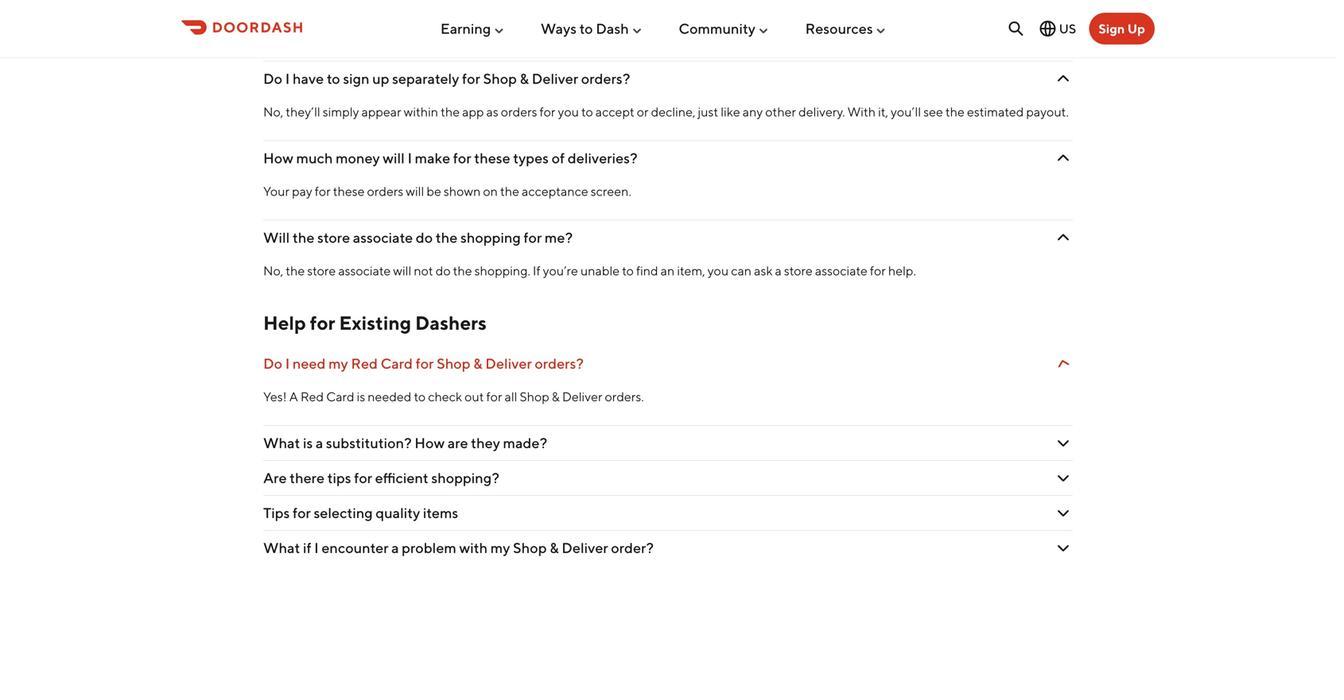 Task type: describe. For each thing, give the bounding box(es) containing it.
on
[[483, 184, 498, 199]]

the right on
[[500, 184, 519, 199]]

1 horizontal spatial you
[[708, 263, 729, 278]]

be
[[427, 184, 441, 199]]

door.
[[996, 0, 1025, 2]]

store up "help for existing dashers"
[[307, 263, 336, 278]]

for up of
[[540, 104, 556, 119]]

shopping?
[[431, 470, 499, 487]]

screen.
[[591, 184, 631, 199]]

ways to dash
[[541, 20, 629, 37]]

1 vertical spatial then
[[1026, 6, 1053, 21]]

you'll
[[891, 104, 921, 119]]

separately
[[392, 70, 459, 87]]

check
[[428, 389, 462, 405]]

if
[[303, 540, 311, 557]]

selecting
[[314, 505, 373, 522]]

for up 'check' in the left of the page
[[416, 355, 434, 372]]

efficient
[[375, 470, 428, 487]]

resources link
[[805, 14, 887, 43]]

ways to dash link
[[541, 14, 643, 43]]

shopping.
[[475, 263, 530, 278]]

app
[[462, 104, 484, 119]]

store inside with shop & deliver, customers can order from grocery, convenience, or retail stores, then have the order delivered straight to their door. dashers who accept these opportunities shop in the store for the items that the customer ordered, pay with a red card at checkout, and then deliver the order to the customer.
[[557, 6, 586, 21]]

payout.
[[1026, 104, 1069, 119]]

simply
[[323, 104, 359, 119]]

1 vertical spatial dashers
[[415, 312, 487, 335]]

2 vertical spatial these
[[333, 184, 365, 199]]

do for do i need my red card for shop & deliver orders?
[[263, 355, 282, 372]]

5 chevron down image from the top
[[1054, 504, 1073, 523]]

they
[[471, 435, 500, 452]]

customer
[[708, 6, 762, 21]]

what is a substitution? how are they made?
[[263, 435, 547, 452]]

decline,
[[651, 104, 696, 119]]

encounter
[[322, 540, 389, 557]]

deliver,
[[336, 0, 379, 2]]

convenience,
[[576, 0, 652, 2]]

like
[[721, 104, 740, 119]]

make
[[415, 150, 450, 167]]

for up app
[[462, 70, 480, 87]]

retail
[[668, 0, 697, 2]]

made?
[[503, 435, 547, 452]]

deliver left 'orders.'
[[562, 389, 602, 405]]

within
[[404, 104, 438, 119]]

a left problem
[[391, 540, 399, 557]]

0 horizontal spatial have
[[293, 70, 324, 87]]

you're
[[543, 263, 578, 278]]

out
[[465, 389, 484, 405]]

tips
[[263, 505, 290, 522]]

other
[[765, 104, 796, 119]]

the right will
[[293, 229, 315, 246]]

shopping
[[460, 229, 521, 246]]

any
[[743, 104, 763, 119]]

are
[[263, 470, 287, 487]]

globe line image
[[1038, 19, 1058, 38]]

associate for will
[[338, 263, 391, 278]]

not
[[414, 263, 433, 278]]

money
[[336, 150, 380, 167]]

0 horizontal spatial then
[[739, 0, 765, 2]]

4 chevron down image from the top
[[1054, 434, 1073, 453]]

1 vertical spatial can
[[731, 263, 752, 278]]

deliver left the order?
[[562, 540, 608, 557]]

do i need my red card for shop & deliver orders?
[[263, 355, 584, 372]]

up
[[1128, 21, 1145, 36]]

no, for will
[[263, 263, 283, 278]]

delivery.
[[799, 104, 845, 119]]

chevron down image for order?
[[1054, 539, 1073, 558]]

unable
[[581, 263, 620, 278]]

much
[[296, 150, 333, 167]]

2 vertical spatial will
[[393, 263, 411, 278]]

1 vertical spatial orders?
[[535, 355, 584, 372]]

no, the store associate will not do the shopping. if you're unable to find an item, you can ask a store associate for help.
[[263, 263, 916, 278]]

do for do i have to sign up separately for shop & deliver orders?
[[263, 70, 282, 87]]

item,
[[677, 263, 705, 278]]

chevron down image for orders?
[[1054, 69, 1073, 88]]

with inside with shop & deliver, customers can order from grocery, convenience, or retail stores, then have the order delivered straight to their door. dashers who accept these opportunities shop in the store for the items that the customer ordered, pay with a red card at checkout, and then deliver the order to the customer.
[[263, 0, 291, 2]]

the right the see
[[946, 104, 965, 119]]

with inside with shop & deliver, customers can order from grocery, convenience, or retail stores, then have the order delivered straight to their door. dashers who accept these opportunities shop in the store for the items that the customer ordered, pay with a red card at checkout, and then deliver the order to the customer.
[[838, 6, 862, 21]]

0 vertical spatial orders
[[501, 104, 537, 119]]

an
[[661, 263, 675, 278]]

how much money will i make for these types of deliveries?
[[263, 150, 638, 167]]

their
[[967, 0, 994, 2]]

0 horizontal spatial order
[[326, 25, 356, 40]]

ways
[[541, 20, 577, 37]]

do i have to sign up separately for shop & deliver orders?
[[263, 70, 630, 87]]

card inside with shop & deliver, customers can order from grocery, convenience, or retail stores, then have the order delivered straight to their door. dashers who accept these opportunities shop in the store for the items that the customer ordered, pay with a red card at checkout, and then deliver the order to the customer.
[[900, 6, 928, 21]]

the down grocery,
[[536, 6, 555, 21]]

items inside with shop & deliver, customers can order from grocery, convenience, or retail stores, then have the order delivered straight to their door. dashers who accept these opportunities shop in the store for the items that the customer ordered, pay with a red card at checkout, and then deliver the order to the customer.
[[628, 6, 659, 21]]

a
[[289, 389, 298, 405]]

problem
[[402, 540, 456, 557]]

types
[[513, 150, 549, 167]]

shop
[[493, 6, 521, 21]]

for down much
[[315, 184, 331, 199]]

1 vertical spatial pay
[[292, 184, 312, 199]]

from
[[499, 0, 526, 2]]

0 vertical spatial my
[[329, 355, 348, 372]]

earning link
[[441, 14, 505, 43]]

order?
[[611, 540, 654, 557]]

if
[[533, 263, 541, 278]]

are there tips for efficient shopping?
[[263, 470, 499, 487]]

1 vertical spatial orders
[[367, 184, 403, 199]]

dash
[[596, 20, 629, 37]]

0 horizontal spatial card
[[326, 389, 354, 405]]

to inside ways to dash link
[[580, 20, 593, 37]]

ask
[[754, 263, 773, 278]]

pay inside with shop & deliver, customers can order from grocery, convenience, or retail stores, then have the order delivered straight to their door. dashers who accept these opportunities shop in the store for the items that the customer ordered, pay with a red card at checkout, and then deliver the order to the customer.
[[815, 6, 836, 21]]

at
[[930, 6, 941, 21]]

1 horizontal spatial how
[[415, 435, 445, 452]]

deliver down 'ways'
[[532, 70, 578, 87]]

ordered,
[[765, 6, 813, 21]]

needed
[[368, 389, 412, 405]]

the right not in the top of the page
[[453, 263, 472, 278]]

for right "tips"
[[293, 505, 311, 522]]

chevron down image for types
[[1054, 149, 1073, 168]]

all
[[505, 389, 517, 405]]

me?
[[545, 229, 573, 246]]

0 horizontal spatial how
[[263, 150, 293, 167]]

straight
[[907, 0, 951, 2]]

what if i encounter a problem with my shop & deliver order?
[[263, 540, 654, 557]]

0 vertical spatial orders?
[[581, 70, 630, 87]]

help
[[263, 312, 306, 335]]

up
[[372, 70, 389, 87]]

can inside with shop & deliver, customers can order from grocery, convenience, or retail stores, then have the order delivered straight to their door. dashers who accept these opportunities shop in the store for the items that the customer ordered, pay with a red card at checkout, and then deliver the order to the customer.
[[443, 0, 463, 2]]

of
[[552, 150, 565, 167]]

to left 'check' in the left of the page
[[414, 389, 426, 405]]

i right if
[[314, 540, 319, 557]]

1 vertical spatial items
[[423, 505, 458, 522]]

with shop & deliver, customers can order from grocery, convenience, or retail stores, then have the order delivered straight to their door. dashers who accept these opportunities shop in the store for the items that the customer ordered, pay with a red card at checkout, and then deliver the order to the customer.
[[263, 0, 1053, 40]]

store right ask
[[784, 263, 813, 278]]

us
[[1059, 21, 1076, 36]]

the down convenience, in the left of the page
[[607, 6, 626, 21]]

for inside with shop & deliver, customers can order from grocery, convenience, or retail stores, then have the order delivered straight to their door. dashers who accept these opportunities shop in the store for the items that the customer ordered, pay with a red card at checkout, and then deliver the order to the customer.
[[588, 6, 604, 21]]

the down who
[[304, 25, 323, 40]]

i left make
[[408, 150, 412, 167]]



Task type: vqa. For each thing, say whether or not it's contained in the screenshot.
'whether'
no



Task type: locate. For each thing, give the bounding box(es) containing it.
a right ask
[[775, 263, 782, 278]]

what for what if i encounter a problem with my shop & deliver order?
[[263, 540, 300, 557]]

1 horizontal spatial card
[[381, 355, 413, 372]]

no, left they'll
[[263, 104, 283, 119]]

a down delivered
[[865, 6, 871, 21]]

community
[[679, 20, 756, 37]]

do right not in the top of the page
[[436, 263, 451, 278]]

1 horizontal spatial these
[[380, 6, 411, 21]]

2 vertical spatial chevron down image
[[1054, 539, 1073, 558]]

yes!
[[263, 389, 287, 405]]

see
[[924, 104, 943, 119]]

with up deliver
[[263, 0, 291, 2]]

accept inside with shop & deliver, customers can order from grocery, convenience, or retail stores, then have the order delivered straight to their door. dashers who accept these opportunities shop in the store for the items that the customer ordered, pay with a red card at checkout, and then deliver the order to the customer.
[[338, 6, 377, 21]]

shop inside with shop & deliver, customers can order from grocery, convenience, or retail stores, then have the order delivered straight to their door. dashers who accept these opportunities shop in the store for the items that the customer ordered, pay with a red card at checkout, and then deliver the order to the customer.
[[294, 0, 323, 2]]

as
[[486, 104, 499, 119]]

are
[[448, 435, 468, 452]]

can left ask
[[731, 263, 752, 278]]

0 vertical spatial these
[[380, 6, 411, 21]]

customer.
[[394, 25, 450, 40]]

0 horizontal spatial you
[[558, 104, 579, 119]]

order down who
[[326, 25, 356, 40]]

help for existing dashers
[[263, 312, 487, 335]]

orders.
[[605, 389, 644, 405]]

items left that
[[628, 6, 659, 21]]

the down will
[[286, 263, 305, 278]]

1 vertical spatial chevron down image
[[1054, 469, 1073, 488]]

1 horizontal spatial then
[[1026, 6, 1053, 21]]

0 vertical spatial can
[[443, 0, 463, 2]]

these
[[380, 6, 411, 21], [474, 150, 510, 167], [333, 184, 365, 199]]

is
[[357, 389, 365, 405], [303, 435, 313, 452]]

for right make
[[453, 150, 471, 167]]

can
[[443, 0, 463, 2], [731, 263, 752, 278]]

what for what is a substitution? how are they made?
[[263, 435, 300, 452]]

do down deliver
[[263, 70, 282, 87]]

1 horizontal spatial with
[[838, 6, 862, 21]]

the down retail
[[687, 6, 706, 21]]

1 vertical spatial what
[[263, 540, 300, 557]]

you up of
[[558, 104, 579, 119]]

sign
[[1099, 21, 1125, 36]]

associate up "help for existing dashers"
[[338, 263, 391, 278]]

delivered
[[852, 0, 905, 2]]

quality
[[376, 505, 420, 522]]

to left sign at the left of the page
[[327, 70, 340, 87]]

0 horizontal spatial these
[[333, 184, 365, 199]]

0 vertical spatial have
[[767, 0, 795, 2]]

what up are
[[263, 435, 300, 452]]

shown
[[444, 184, 481, 199]]

will the store associate do the shopping for me?
[[263, 229, 573, 246]]

no, they'll simply appear within the app as orders for you to accept or decline, just like any other delivery. with it, you'll see the estimated payout.
[[263, 104, 1069, 119]]

1 do from the top
[[263, 70, 282, 87]]

will
[[263, 229, 290, 246]]

or inside with shop & deliver, customers can order from grocery, convenience, or retail stores, then have the order delivered straight to their door. dashers who accept these opportunities shop in the store for the items that the customer ordered, pay with a red card at checkout, and then deliver the order to the customer.
[[654, 0, 666, 2]]

1 vertical spatial how
[[415, 435, 445, 452]]

dashers inside with shop & deliver, customers can order from grocery, convenience, or retail stores, then have the order delivered straight to their door. dashers who accept these opportunities shop in the store for the items that the customer ordered, pay with a red card at checkout, and then deliver the order to the customer.
[[263, 6, 309, 21]]

0 vertical spatial red
[[874, 6, 897, 21]]

can up "opportunities"
[[443, 0, 463, 2]]

will left be
[[406, 184, 424, 199]]

will right money
[[383, 150, 405, 167]]

& down in
[[520, 70, 529, 87]]

3 chevron down image from the top
[[1054, 354, 1073, 374]]

card right a on the bottom of page
[[326, 389, 354, 405]]

0 vertical spatial card
[[900, 6, 928, 21]]

0 vertical spatial pay
[[815, 6, 836, 21]]

a
[[865, 6, 871, 21], [775, 263, 782, 278], [316, 435, 323, 452], [391, 540, 399, 557]]

1 horizontal spatial my
[[491, 540, 510, 557]]

0 vertical spatial do
[[263, 70, 282, 87]]

for left all
[[486, 389, 502, 405]]

estimated
[[967, 104, 1024, 119]]

the left app
[[441, 104, 460, 119]]

pay
[[815, 6, 836, 21], [292, 184, 312, 199]]

who
[[312, 6, 336, 21]]

accept up deliveries? on the left top
[[596, 104, 634, 119]]

0 vertical spatial then
[[739, 0, 765, 2]]

orders right as
[[501, 104, 537, 119]]

with left it, at the top
[[848, 104, 876, 119]]

your
[[263, 184, 290, 199]]

with right problem
[[459, 540, 488, 557]]

chevron down image for &
[[1054, 354, 1073, 374]]

& right all
[[552, 389, 560, 405]]

red
[[874, 6, 897, 21], [351, 355, 378, 372], [301, 389, 324, 405]]

0 vertical spatial dashers
[[263, 6, 309, 21]]

then up customer
[[739, 0, 765, 2]]

and
[[1002, 6, 1024, 21]]

how left 'are'
[[415, 435, 445, 452]]

0 horizontal spatial orders
[[367, 184, 403, 199]]

or
[[654, 0, 666, 2], [637, 104, 649, 119]]

a up there
[[316, 435, 323, 452]]

to left dash
[[580, 20, 593, 37]]

1 vertical spatial no,
[[263, 263, 283, 278]]

there
[[290, 470, 325, 487]]

i
[[285, 70, 290, 87], [408, 150, 412, 167], [285, 355, 290, 372], [314, 540, 319, 557]]

1 horizontal spatial with
[[848, 104, 876, 119]]

is up there
[[303, 435, 313, 452]]

associate left help.
[[815, 263, 868, 278]]

red inside with shop & deliver, customers can order from grocery, convenience, or retail stores, then have the order delivered straight to their door. dashers who accept these opportunities shop in the store for the items that the customer ordered, pay with a red card at checkout, and then deliver the order to the customer.
[[874, 6, 897, 21]]

1 horizontal spatial have
[[767, 0, 795, 2]]

& up who
[[326, 0, 334, 2]]

card
[[900, 6, 928, 21], [381, 355, 413, 372], [326, 389, 354, 405]]

0 vertical spatial no,
[[263, 104, 283, 119]]

1 vertical spatial these
[[474, 150, 510, 167]]

have inside with shop & deliver, customers can order from grocery, convenience, or retail stores, then have the order delivered straight to their door. dashers who accept these opportunities shop in the store for the items that the customer ordered, pay with a red card at checkout, and then deliver the order to the customer.
[[767, 0, 795, 2]]

0 vertical spatial accept
[[338, 6, 377, 21]]

for left me?
[[524, 229, 542, 246]]

associate for do
[[353, 229, 413, 246]]

dashers up deliver
[[263, 6, 309, 21]]

for right help
[[310, 312, 335, 335]]

0 vertical spatial chevron down image
[[1054, 69, 1073, 88]]

2 what from the top
[[263, 540, 300, 557]]

to
[[953, 0, 965, 2], [580, 20, 593, 37], [359, 25, 371, 40], [327, 70, 340, 87], [581, 104, 593, 119], [622, 263, 634, 278], [414, 389, 426, 405]]

help.
[[888, 263, 916, 278]]

red down delivered
[[874, 6, 897, 21]]

customers
[[381, 0, 440, 2]]

i up they'll
[[285, 70, 290, 87]]

0 horizontal spatial pay
[[292, 184, 312, 199]]

no, for do
[[263, 104, 283, 119]]

deliver up all
[[485, 355, 532, 372]]

1 vertical spatial have
[[293, 70, 324, 87]]

a inside with shop & deliver, customers can order from grocery, convenience, or retail stores, then have the order delivered straight to their door. dashers who accept these opportunities shop in the store for the items that the customer ordered, pay with a red card at checkout, and then deliver the order to the customer.
[[865, 6, 871, 21]]

3 chevron down image from the top
[[1054, 539, 1073, 558]]

stores,
[[699, 0, 736, 2]]

with
[[263, 0, 291, 2], [848, 104, 876, 119]]

0 horizontal spatial dashers
[[263, 6, 309, 21]]

resources
[[805, 20, 873, 37]]

pay right your
[[292, 184, 312, 199]]

1 horizontal spatial dashers
[[415, 312, 487, 335]]

red up needed
[[351, 355, 378, 372]]

for down convenience, in the left of the page
[[588, 6, 604, 21]]

0 vertical spatial with
[[838, 6, 862, 21]]

store right will
[[317, 229, 350, 246]]

accept
[[338, 6, 377, 21], [596, 104, 634, 119]]

order up 'resources'
[[819, 0, 850, 2]]

no,
[[263, 104, 283, 119], [263, 263, 283, 278]]

then right and
[[1026, 6, 1053, 21]]

order up shop
[[465, 0, 496, 2]]

2 chevron down image from the top
[[1054, 228, 1073, 247]]

these up on
[[474, 150, 510, 167]]

2 horizontal spatial these
[[474, 150, 510, 167]]

1 what from the top
[[263, 435, 300, 452]]

or left decline,
[[637, 104, 649, 119]]

1 vertical spatial card
[[381, 355, 413, 372]]

1 vertical spatial with
[[459, 540, 488, 557]]

items
[[628, 6, 659, 21], [423, 505, 458, 522]]

to down deliver,
[[359, 25, 371, 40]]

2 chevron down image from the top
[[1054, 469, 1073, 488]]

0 horizontal spatial or
[[637, 104, 649, 119]]

0 horizontal spatial my
[[329, 355, 348, 372]]

how up your
[[263, 150, 293, 167]]

items up problem
[[423, 505, 458, 522]]

appear
[[362, 104, 401, 119]]

0 vertical spatial items
[[628, 6, 659, 21]]

chevron down image
[[1054, 69, 1073, 88], [1054, 469, 1073, 488], [1054, 539, 1073, 558]]

2 vertical spatial card
[[326, 389, 354, 405]]

& up out on the left of the page
[[473, 355, 483, 372]]

do up yes!
[[263, 355, 282, 372]]

0 vertical spatial what
[[263, 435, 300, 452]]

0 vertical spatial do
[[416, 229, 433, 246]]

for right tips
[[354, 470, 372, 487]]

0 horizontal spatial items
[[423, 505, 458, 522]]

the
[[797, 0, 816, 2], [536, 6, 555, 21], [607, 6, 626, 21], [687, 6, 706, 21], [304, 25, 323, 40], [373, 25, 392, 40], [441, 104, 460, 119], [946, 104, 965, 119], [500, 184, 519, 199], [293, 229, 315, 246], [436, 229, 458, 246], [286, 263, 305, 278], [453, 263, 472, 278]]

orders down money
[[367, 184, 403, 199]]

2 horizontal spatial order
[[819, 0, 850, 2]]

1 horizontal spatial items
[[628, 6, 659, 21]]

what left if
[[263, 540, 300, 557]]

1 vertical spatial with
[[848, 104, 876, 119]]

2 horizontal spatial card
[[900, 6, 928, 21]]

the up ordered,
[[797, 0, 816, 2]]

no, down will
[[263, 263, 283, 278]]

have
[[767, 0, 795, 2], [293, 70, 324, 87]]

to up deliveries? on the left top
[[581, 104, 593, 119]]

1 vertical spatial or
[[637, 104, 649, 119]]

0 horizontal spatial with
[[459, 540, 488, 557]]

have up ordered,
[[767, 0, 795, 2]]

then
[[739, 0, 765, 2], [1026, 6, 1053, 21]]

0 horizontal spatial is
[[303, 435, 313, 452]]

1 vertical spatial will
[[406, 184, 424, 199]]

sign up button
[[1089, 13, 1155, 45]]

sign up
[[1099, 21, 1145, 36]]

these down money
[[333, 184, 365, 199]]

substitution?
[[326, 435, 412, 452]]

for left help.
[[870, 263, 886, 278]]

these down customers
[[380, 6, 411, 21]]

2 do from the top
[[263, 355, 282, 372]]

1 horizontal spatial orders
[[501, 104, 537, 119]]

do up not in the top of the page
[[416, 229, 433, 246]]

1 vertical spatial red
[[351, 355, 378, 372]]

earning
[[441, 20, 491, 37]]

chevron down image for me?
[[1054, 228, 1073, 247]]

1 vertical spatial do
[[436, 263, 451, 278]]

0 vertical spatial is
[[357, 389, 365, 405]]

1 horizontal spatial or
[[654, 0, 666, 2]]

my right problem
[[491, 540, 510, 557]]

1 chevron down image from the top
[[1054, 149, 1073, 168]]

2 vertical spatial red
[[301, 389, 324, 405]]

they'll
[[286, 104, 320, 119]]

acceptance
[[522, 184, 588, 199]]

2 horizontal spatial red
[[874, 6, 897, 21]]

2 no, from the top
[[263, 263, 283, 278]]

deliver
[[263, 25, 302, 40]]

accept down deliver,
[[338, 6, 377, 21]]

associate down your pay for these orders will be shown on the acceptance screen.
[[353, 229, 413, 246]]

the left 'shopping'
[[436, 229, 458, 246]]

1 horizontal spatial do
[[436, 263, 451, 278]]

card down straight
[[900, 6, 928, 21]]

with down delivered
[[838, 6, 862, 21]]

chevron down image
[[1054, 149, 1073, 168], [1054, 228, 1073, 247], [1054, 354, 1073, 374], [1054, 434, 1073, 453], [1054, 504, 1073, 523]]

dashers up do i need my red card for shop & deliver orders?
[[415, 312, 487, 335]]

1 horizontal spatial order
[[465, 0, 496, 2]]

tips for selecting quality items
[[263, 505, 458, 522]]

0 horizontal spatial do
[[416, 229, 433, 246]]

order
[[465, 0, 496, 2], [819, 0, 850, 2], [326, 25, 356, 40]]

0 vertical spatial you
[[558, 104, 579, 119]]

your pay for these orders will be shown on the acceptance screen.
[[263, 184, 631, 199]]

that
[[661, 6, 685, 21]]

1 vertical spatial my
[[491, 540, 510, 557]]

to up checkout,
[[953, 0, 965, 2]]

associate
[[353, 229, 413, 246], [338, 263, 391, 278], [815, 263, 868, 278]]

have up they'll
[[293, 70, 324, 87]]

0 horizontal spatial can
[[443, 0, 463, 2]]

1 chevron down image from the top
[[1054, 69, 1073, 88]]

shop
[[294, 0, 323, 2], [483, 70, 517, 87], [437, 355, 471, 372], [520, 389, 549, 405], [513, 540, 547, 557]]

0 vertical spatial will
[[383, 150, 405, 167]]

0 vertical spatial with
[[263, 0, 291, 2]]

1 vertical spatial is
[[303, 435, 313, 452]]

the left customer.
[[373, 25, 392, 40]]

1 vertical spatial accept
[[596, 104, 634, 119]]

& inside with shop & deliver, customers can order from grocery, convenience, or retail stores, then have the order delivered straight to their door. dashers who accept these opportunities shop in the store for the items that the customer ordered, pay with a red card at checkout, and then deliver the order to the customer.
[[326, 0, 334, 2]]

deliveries?
[[568, 150, 638, 167]]

red right a on the bottom of page
[[301, 389, 324, 405]]

1 horizontal spatial red
[[351, 355, 378, 372]]

my right need
[[329, 355, 348, 372]]

i left need
[[285, 355, 290, 372]]

1 horizontal spatial accept
[[596, 104, 634, 119]]

to left find
[[622, 263, 634, 278]]

1 vertical spatial you
[[708, 263, 729, 278]]

1 vertical spatial do
[[263, 355, 282, 372]]

0 horizontal spatial accept
[[338, 6, 377, 21]]

it,
[[878, 104, 888, 119]]

tips
[[327, 470, 351, 487]]

1 horizontal spatial pay
[[815, 6, 836, 21]]

0 horizontal spatial with
[[263, 0, 291, 2]]

& left the order?
[[550, 540, 559, 557]]

0 horizontal spatial red
[[301, 389, 324, 405]]

opportunities
[[414, 6, 490, 21]]

1 no, from the top
[[263, 104, 283, 119]]

1 horizontal spatial can
[[731, 263, 752, 278]]

these inside with shop & deliver, customers can order from grocery, convenience, or retail stores, then have the order delivered straight to their door. dashers who accept these opportunities shop in the store for the items that the customer ordered, pay with a red card at checkout, and then deliver the order to the customer.
[[380, 6, 411, 21]]

0 vertical spatial or
[[654, 0, 666, 2]]

checkout,
[[944, 6, 1000, 21]]

find
[[636, 263, 658, 278]]

with
[[838, 6, 862, 21], [459, 540, 488, 557]]

sign
[[343, 70, 369, 87]]

you right item,
[[708, 263, 729, 278]]

1 horizontal spatial is
[[357, 389, 365, 405]]

card up needed
[[381, 355, 413, 372]]

0 vertical spatial how
[[263, 150, 293, 167]]

do
[[416, 229, 433, 246], [436, 263, 451, 278]]



